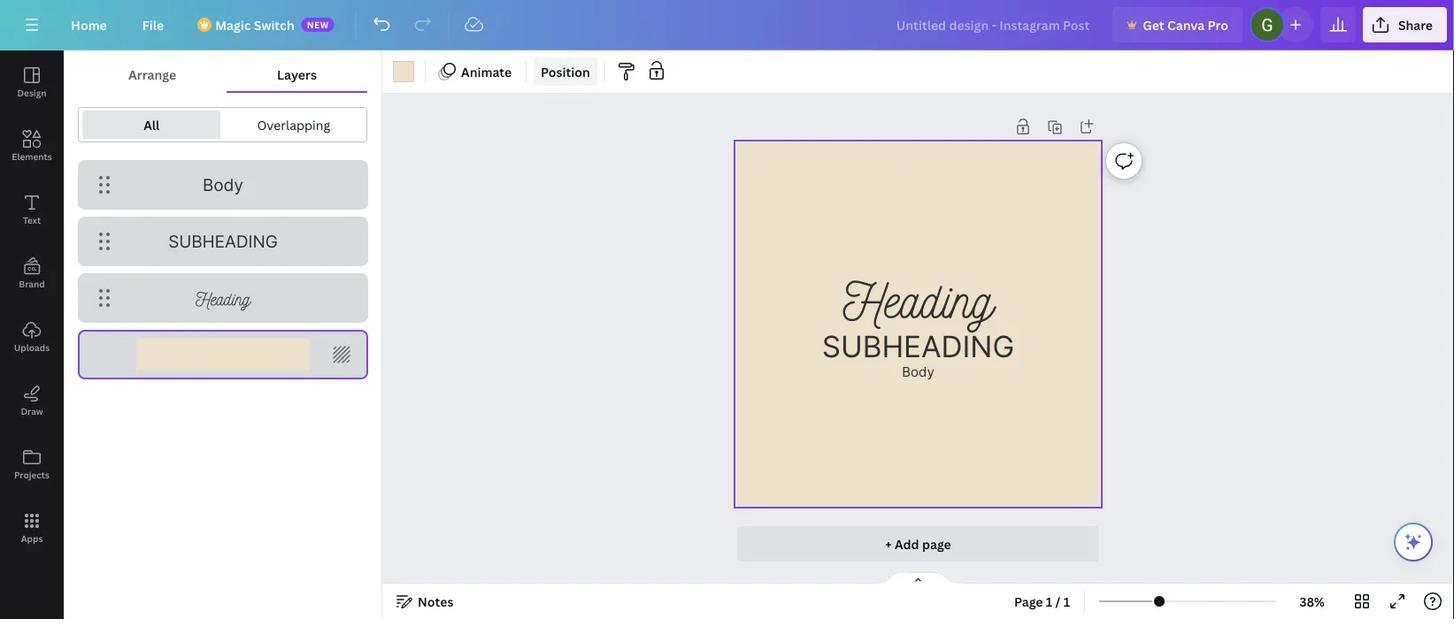 Task type: describe. For each thing, give the bounding box(es) containing it.
1 horizontal spatial subheading
[[822, 329, 1015, 364]]

subheading inside button
[[168, 232, 278, 252]]

pro
[[1208, 16, 1228, 33]]

/
[[1056, 593, 1061, 610]]

file
[[142, 16, 164, 33]]

layers button
[[227, 58, 367, 91]]

heading for heading subheading body
[[843, 268, 994, 329]]

position button
[[534, 58, 597, 86]]

body inside button
[[203, 175, 243, 195]]

home
[[71, 16, 107, 33]]

new
[[307, 19, 329, 31]]

switch
[[254, 16, 294, 33]]

design
[[17, 87, 47, 99]]

side panel tab list
[[0, 50, 64, 560]]

magic switch
[[215, 16, 294, 33]]

main menu bar
[[0, 0, 1454, 50]]

2 1 from the left
[[1064, 593, 1070, 610]]

get canva pro
[[1143, 16, 1228, 33]]

canva assistant image
[[1403, 532, 1424, 553]]

draw button
[[0, 369, 64, 433]]

uploads button
[[0, 305, 64, 369]]

arrange
[[128, 66, 176, 83]]

Overlapping button
[[224, 111, 363, 139]]

text button
[[0, 178, 64, 242]]

brand
[[19, 278, 45, 290]]

design button
[[0, 50, 64, 114]]

+ add page button
[[737, 527, 1099, 562]]

layers
[[277, 66, 317, 83]]

get canva pro button
[[1113, 7, 1243, 42]]

animate
[[461, 63, 512, 80]]

get
[[1143, 16, 1164, 33]]

overlapping
[[257, 116, 330, 133]]

heading for heading
[[196, 287, 250, 309]]

share button
[[1363, 7, 1447, 42]]

subheading button
[[78, 217, 368, 266]]

draw
[[21, 405, 43, 417]]

canva
[[1167, 16, 1205, 33]]



Task type: vqa. For each thing, say whether or not it's contained in the screenshot.
Subheading inside button
yes



Task type: locate. For each thing, give the bounding box(es) containing it.
text
[[23, 214, 41, 226]]

apps button
[[0, 497, 64, 560]]

file button
[[128, 7, 178, 42]]

body inside heading subheading body
[[902, 364, 935, 381]]

add
[[895, 536, 919, 553]]

1 right /
[[1064, 593, 1070, 610]]

1 horizontal spatial 1
[[1064, 593, 1070, 610]]

projects
[[14, 469, 50, 481]]

0 horizontal spatial body
[[203, 175, 243, 195]]

projects button
[[0, 433, 64, 497]]

Design title text field
[[882, 7, 1106, 42]]

body
[[203, 175, 243, 195], [902, 364, 935, 381]]

notes button
[[389, 588, 461, 616]]

0 horizontal spatial heading
[[196, 287, 250, 309]]

elements
[[12, 150, 52, 162]]

0 horizontal spatial 1
[[1046, 593, 1053, 610]]

0 vertical spatial subheading
[[168, 232, 278, 252]]

share
[[1398, 16, 1433, 33]]

heading inside "button"
[[196, 287, 250, 309]]

heading inside heading subheading body
[[843, 268, 994, 329]]

heading
[[843, 268, 994, 329], [196, 287, 250, 309]]

0 vertical spatial body
[[203, 175, 243, 195]]

1
[[1046, 593, 1053, 610], [1064, 593, 1070, 610]]

+ add page
[[885, 536, 951, 553]]

position
[[541, 63, 590, 80]]

1 vertical spatial body
[[902, 364, 935, 381]]

body button
[[78, 160, 368, 210]]

notes
[[418, 593, 454, 610]]

All button
[[82, 111, 221, 139]]

1 left /
[[1046, 593, 1053, 610]]

1 vertical spatial subheading
[[822, 329, 1015, 364]]

38%
[[1300, 593, 1325, 610]]

page
[[922, 536, 951, 553]]

#f0dfc8 image
[[393, 61, 414, 82], [393, 61, 414, 82]]

38% button
[[1284, 588, 1341, 616]]

show pages image
[[876, 572, 961, 586]]

apps
[[21, 533, 43, 545]]

+
[[885, 536, 892, 553]]

animate button
[[433, 58, 519, 86]]

1 horizontal spatial body
[[902, 364, 935, 381]]

heading button
[[78, 274, 368, 323]]

1 1 from the left
[[1046, 593, 1053, 610]]

subheading
[[168, 232, 278, 252], [822, 329, 1015, 364]]

home link
[[57, 7, 121, 42]]

uploads
[[14, 342, 50, 354]]

page 1 / 1
[[1014, 593, 1070, 610]]

0 horizontal spatial subheading
[[168, 232, 278, 252]]

heading subheading body
[[822, 268, 1015, 381]]

1 horizontal spatial heading
[[843, 268, 994, 329]]

all
[[144, 116, 160, 133]]

page
[[1014, 593, 1043, 610]]

magic
[[215, 16, 251, 33]]

elements button
[[0, 114, 64, 178]]

arrange button
[[78, 58, 227, 91]]

brand button
[[0, 242, 64, 305]]



